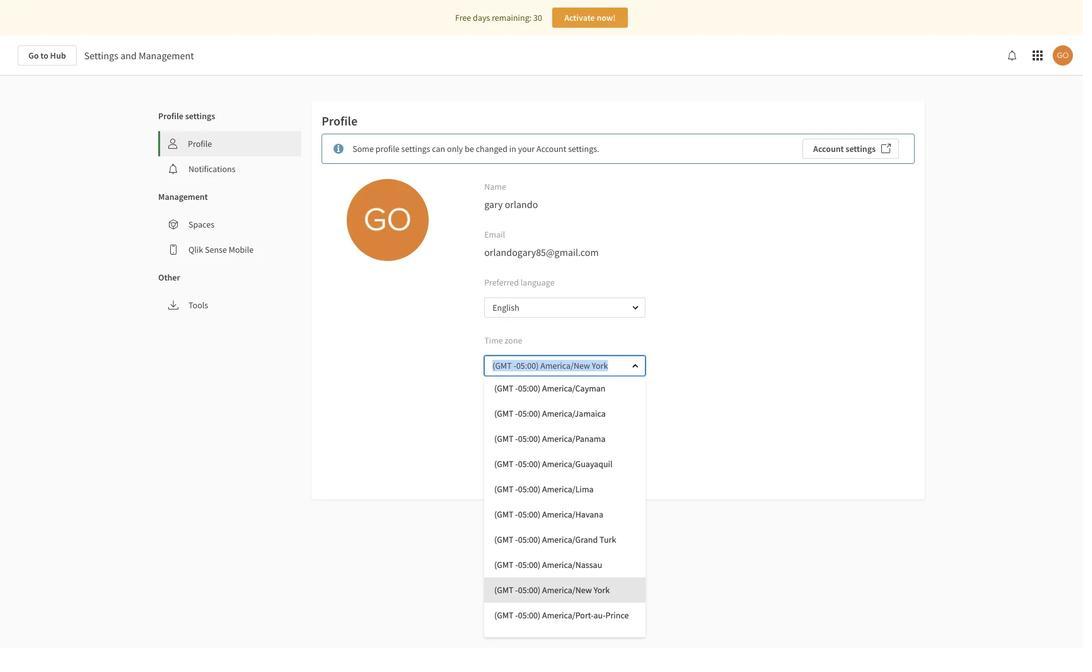Task type: locate. For each thing, give the bounding box(es) containing it.
orlandogary85@gmail.com
[[484, 246, 599, 258]]

- for (gmt -05:00) america/nassau
[[515, 559, 518, 571]]

activate now!
[[564, 12, 616, 23]]

7 (gmt from the top
[[494, 534, 514, 545]]

name
[[484, 181, 506, 192]]

preferred language
[[484, 277, 555, 288]]

(gmt for (gmt -05:00) america/jamaica
[[494, 408, 514, 419]]

activate now! link
[[552, 8, 628, 28]]

5 (gmt from the top
[[494, 484, 514, 495]]

05:00) up show
[[518, 433, 540, 444]]

message
[[578, 456, 611, 467]]

05:00) for america/guayaquil
[[518, 458, 540, 470]]

(gmt for (gmt -05:00) america/port-au-prince
[[494, 610, 514, 621]]

america/jamaica
[[542, 408, 606, 419]]

05:00) for america/grand
[[518, 534, 540, 545]]

(gmt
[[494, 383, 514, 394], [494, 408, 514, 419], [494, 433, 514, 444], [494, 458, 514, 470], [494, 484, 514, 495], [494, 509, 514, 520], [494, 534, 514, 545], [494, 559, 514, 571], [494, 584, 514, 596], [494, 610, 514, 621], [494, 635, 514, 646]]

None text field
[[486, 356, 621, 376]]

6 - from the top
[[515, 509, 518, 520]]

to
[[41, 50, 48, 61]]

in
[[509, 143, 516, 154]]

open image
[[632, 304, 639, 312]]

go to hub link
[[18, 45, 77, 66]]

05:00) for america/toronto
[[518, 635, 540, 646]]

some
[[353, 143, 374, 154]]

1 horizontal spatial account
[[813, 143, 844, 154]]

america/new
[[542, 584, 592, 596]]

sense
[[205, 244, 227, 255]]

tools link
[[158, 293, 301, 318]]

2 account from the left
[[813, 143, 844, 154]]

05:00) up (gmt -05:00) america/nassau
[[518, 534, 540, 545]]

05:00) left for
[[518, 383, 540, 394]]

9 - from the top
[[515, 584, 518, 596]]

regional settings for creating apps
[[484, 393, 611, 404]]

- up (gmt -05:00) america/new york
[[515, 559, 518, 571]]

05:00) down (gmt -05:00) america/nassau
[[518, 584, 540, 596]]

11 (gmt from the top
[[494, 635, 514, 646]]

0 vertical spatial gary orlando image
[[1053, 45, 1073, 66]]

2 (gmt from the top
[[494, 408, 514, 419]]

- left for
[[515, 383, 518, 394]]

profile link
[[160, 131, 301, 156]]

(gmt -05:00) america/new york
[[494, 584, 610, 596]]

management right and
[[139, 49, 194, 62]]

5 05:00) from the top
[[518, 484, 540, 495]]

10 05:00) from the top
[[518, 610, 540, 621]]

tools
[[189, 299, 208, 311]]

profile inside the profile link
[[188, 138, 212, 149]]

2 - from the top
[[515, 408, 518, 419]]

2 05:00) from the top
[[518, 408, 540, 419]]

profile
[[376, 143, 400, 154]]

10 (gmt from the top
[[494, 610, 514, 621]]

your
[[518, 143, 535, 154]]

profile settings
[[158, 110, 215, 122]]

0 horizontal spatial account
[[537, 143, 566, 154]]

1 05:00) from the top
[[518, 383, 540, 394]]

4 05:00) from the top
[[518, 458, 540, 470]]

3 - from the top
[[515, 433, 518, 444]]

05:00) up (gmt -05:00) america/lima
[[518, 458, 540, 470]]

- down (gmt -05:00) america/port-au-prince
[[515, 635, 518, 646]]

- for (gmt -05:00) america/guayaquil
[[515, 458, 518, 470]]

(gmt -05:00) america/guayaquil
[[494, 458, 613, 470]]

(gmt -05:00) america/jamaica
[[494, 408, 606, 419]]

- for (gmt -05:00) america/cayman
[[515, 383, 518, 394]]

list box
[[484, 376, 646, 648]]

- down regional
[[515, 408, 518, 419]]

now!
[[597, 12, 616, 23]]

3 (gmt from the top
[[494, 433, 514, 444]]

- down (gmt -05:00) america/lima
[[515, 509, 518, 520]]

7 05:00) from the top
[[518, 534, 540, 545]]

- up (gmt -05:00) america/toronto
[[515, 610, 518, 621]]

show
[[521, 456, 541, 467]]

11 - from the top
[[515, 635, 518, 646]]

creating
[[561, 393, 591, 404]]

show welcome message
[[521, 456, 611, 467]]

6 (gmt from the top
[[494, 509, 514, 520]]

alert containing some profile settings can only be changed in your account settings.
[[322, 134, 915, 164]]

(gmt -05:00) america/havana
[[494, 509, 603, 520]]

account settings
[[813, 143, 876, 154]]

5 - from the top
[[515, 484, 518, 495]]

prince
[[606, 610, 629, 621]]

8 05:00) from the top
[[518, 559, 540, 571]]

free days remaining: 30
[[455, 12, 542, 23]]

- down (gmt -05:00) america/nassau
[[515, 584, 518, 596]]

york
[[594, 584, 610, 596]]

america/toronto
[[542, 635, 605, 646]]

1 horizontal spatial gary orlando image
[[1053, 45, 1073, 66]]

america/havana
[[542, 509, 603, 520]]

05:00) down show
[[518, 484, 540, 495]]

05:00) down regional settings for creating apps
[[518, 408, 540, 419]]

- for (gmt -05:00) america/new york
[[515, 584, 518, 596]]

7 - from the top
[[515, 534, 518, 545]]

- left show
[[515, 458, 518, 470]]

05:00) down (gmt -05:00) america/lima
[[518, 509, 540, 520]]

(gmt for (gmt -05:00) america/new york
[[494, 584, 514, 596]]

- down (gmt -05:00) america/jamaica
[[515, 433, 518, 444]]

4 (gmt from the top
[[494, 458, 514, 470]]

4 - from the top
[[515, 458, 518, 470]]

1 (gmt from the top
[[494, 383, 514, 394]]

some profile settings can only be changed in your account settings.
[[353, 143, 599, 154]]

(gmt -05:00) america/panama
[[494, 433, 606, 444]]

(gmt -05:00) america/port-au-prince
[[494, 610, 629, 621]]

10 - from the top
[[515, 610, 518, 621]]

1 vertical spatial gary orlando image
[[347, 179, 429, 261]]

6 05:00) from the top
[[518, 509, 540, 520]]

05:00) up (gmt -05:00) america/toronto
[[518, 610, 540, 621]]

9 (gmt from the top
[[494, 584, 514, 596]]

qlik sense mobile link
[[158, 237, 301, 262]]

(gmt for (gmt -05:00) america/panama
[[494, 433, 514, 444]]

for
[[549, 393, 559, 404]]

- up (gmt -05:00) america/nassau
[[515, 534, 518, 545]]

email orlandogary85@gmail.com
[[484, 229, 599, 258]]

11 05:00) from the top
[[518, 635, 540, 646]]

profile
[[158, 110, 183, 122], [322, 113, 358, 129], [188, 138, 212, 149]]

time
[[484, 335, 503, 346]]

orlando
[[505, 198, 538, 211]]

settings
[[185, 110, 215, 122], [401, 143, 430, 154], [846, 143, 876, 154], [518, 393, 547, 404]]

1 horizontal spatial profile
[[188, 138, 212, 149]]

-
[[515, 383, 518, 394], [515, 408, 518, 419], [515, 433, 518, 444], [515, 458, 518, 470], [515, 484, 518, 495], [515, 509, 518, 520], [515, 534, 518, 545], [515, 559, 518, 571], [515, 584, 518, 596], [515, 610, 518, 621], [515, 635, 518, 646]]

(gmt for (gmt -05:00) america/toronto
[[494, 635, 514, 646]]

settings for profile settings
[[185, 110, 215, 122]]

8 (gmt from the top
[[494, 559, 514, 571]]

america/nassau
[[542, 559, 602, 571]]

mobile
[[229, 244, 254, 255]]

gary orlando image
[[1053, 45, 1073, 66], [347, 179, 429, 261]]

1 - from the top
[[515, 383, 518, 394]]

(gmt for (gmt -05:00) america/grand turk
[[494, 534, 514, 545]]

days
[[473, 12, 490, 23]]

account settings link
[[803, 139, 899, 159]]

None text field
[[486, 298, 621, 318]]

3 05:00) from the top
[[518, 433, 540, 444]]

0 horizontal spatial profile
[[158, 110, 183, 122]]

9 05:00) from the top
[[518, 584, 540, 596]]

alert
[[322, 134, 915, 164]]

hub
[[50, 50, 66, 61]]

05:00)
[[518, 383, 540, 394], [518, 408, 540, 419], [518, 433, 540, 444], [518, 458, 540, 470], [518, 484, 540, 495], [518, 509, 540, 520], [518, 534, 540, 545], [518, 559, 540, 571], [518, 584, 540, 596], [518, 610, 540, 621], [518, 635, 540, 646]]

0 vertical spatial management
[[139, 49, 194, 62]]

time zone
[[484, 335, 522, 346]]

activate
[[564, 12, 595, 23]]

1 account from the left
[[537, 143, 566, 154]]

05:00) down (gmt -05:00) america/port-au-prince
[[518, 635, 540, 646]]

8 - from the top
[[515, 559, 518, 571]]

america/lima
[[542, 484, 594, 495]]

(gmt for (gmt -05:00) america/havana
[[494, 509, 514, 520]]

remaining:
[[492, 12, 532, 23]]

account
[[537, 143, 566, 154], [813, 143, 844, 154]]

05:00) up (gmt -05:00) america/new york
[[518, 559, 540, 571]]

management up the spaces
[[158, 191, 208, 202]]

- for (gmt -05:00) america/panama
[[515, 433, 518, 444]]

(gmt -05:00) america/grand turk
[[494, 534, 616, 545]]

- up (gmt -05:00) america/havana
[[515, 484, 518, 495]]

05:00) for america/new
[[518, 584, 540, 596]]

management
[[139, 49, 194, 62], [158, 191, 208, 202]]

(gmt for (gmt -05:00) america/lima
[[494, 484, 514, 495]]



Task type: describe. For each thing, give the bounding box(es) containing it.
gary
[[484, 198, 503, 211]]

settings
[[84, 49, 118, 62]]

go
[[28, 50, 39, 61]]

free
[[455, 12, 471, 23]]

close image
[[632, 362, 639, 370]]

0 horizontal spatial gary orlando image
[[347, 179, 429, 261]]

05:00) for america/lima
[[518, 484, 540, 495]]

qlik sense mobile
[[189, 244, 254, 255]]

(gmt for (gmt -05:00) america/cayman
[[494, 383, 514, 394]]

- for (gmt -05:00) america/lima
[[515, 484, 518, 495]]

(gmt for (gmt -05:00) america/guayaquil
[[494, 458, 514, 470]]

05:00) for america/jamaica
[[518, 408, 540, 419]]

qlik
[[189, 244, 203, 255]]

only
[[447, 143, 463, 154]]

settings.
[[568, 143, 599, 154]]

spaces link
[[158, 212, 301, 237]]

notifications
[[189, 163, 235, 175]]

name gary orlando
[[484, 181, 538, 211]]

can
[[432, 143, 445, 154]]

(gmt -05:00) america/nassau
[[494, 559, 602, 571]]

preferred
[[484, 277, 519, 288]]

america/panama
[[542, 433, 606, 444]]

(gmt -05:00) america/lima
[[494, 484, 594, 495]]

turk
[[600, 534, 616, 545]]

05:00) for america/nassau
[[518, 559, 540, 571]]

settings for account settings
[[846, 143, 876, 154]]

05:00) for america/panama
[[518, 433, 540, 444]]

zone
[[505, 335, 522, 346]]

05:00) for america/havana
[[518, 509, 540, 520]]

apps
[[593, 393, 611, 404]]

be
[[465, 143, 474, 154]]

list box containing (gmt -05:00) america/cayman
[[484, 376, 646, 648]]

(gmt for (gmt -05:00) america/nassau
[[494, 559, 514, 571]]

other
[[158, 272, 180, 283]]

(gmt -05:00) america/toronto
[[494, 635, 605, 646]]

settings for regional settings for creating apps
[[518, 393, 547, 404]]

welcome
[[543, 456, 577, 467]]

america/guayaquil
[[542, 458, 613, 470]]

- for (gmt -05:00) america/port-au-prince
[[515, 610, 518, 621]]

notifications link
[[158, 156, 301, 182]]

language
[[521, 277, 555, 288]]

- for (gmt -05:00) america/havana
[[515, 509, 518, 520]]

go to hub
[[28, 50, 66, 61]]

05:00) for america/cayman
[[518, 383, 540, 394]]

2 horizontal spatial profile
[[322, 113, 358, 129]]

spaces
[[189, 219, 214, 230]]

au-
[[594, 610, 606, 621]]

changed
[[476, 143, 508, 154]]

america/port-
[[542, 610, 594, 621]]

30
[[533, 12, 542, 23]]

settings and management
[[84, 49, 194, 62]]

1 vertical spatial management
[[158, 191, 208, 202]]

- for (gmt -05:00) america/toronto
[[515, 635, 518, 646]]

05:00) for america/port-
[[518, 610, 540, 621]]

america/grand
[[542, 534, 598, 545]]

email
[[484, 229, 505, 240]]

regional
[[484, 393, 516, 404]]

and
[[120, 49, 137, 62]]

- for (gmt -05:00) america/jamaica
[[515, 408, 518, 419]]

america/cayman
[[542, 383, 606, 394]]

(gmt -05:00) america/cayman
[[494, 383, 606, 394]]

- for (gmt -05:00) america/grand turk
[[515, 534, 518, 545]]



Task type: vqa. For each thing, say whether or not it's contained in the screenshot.
straight at the left top of the page
no



